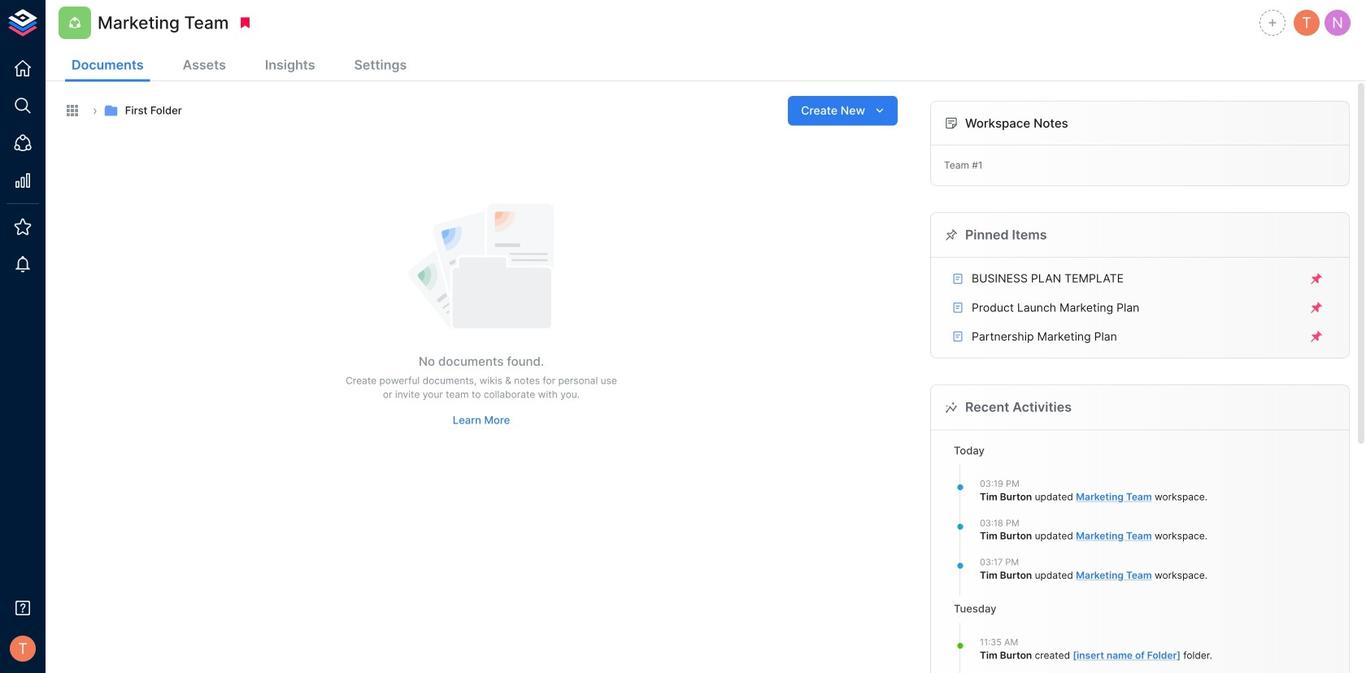 Task type: vqa. For each thing, say whether or not it's contained in the screenshot.
Remove Bookmark image
yes



Task type: describe. For each thing, give the bounding box(es) containing it.
remove bookmark image
[[238, 15, 253, 30]]

2 unpin image from the top
[[1310, 330, 1325, 344]]

1 unpin image from the top
[[1310, 272, 1325, 286]]



Task type: locate. For each thing, give the bounding box(es) containing it.
1 vertical spatial unpin image
[[1310, 330, 1325, 344]]

0 vertical spatial unpin image
[[1310, 272, 1325, 286]]

unpin image down unpin icon on the right of the page
[[1310, 330, 1325, 344]]

unpin image up unpin icon on the right of the page
[[1310, 272, 1325, 286]]

unpin image
[[1310, 301, 1325, 315]]

unpin image
[[1310, 272, 1325, 286], [1310, 330, 1325, 344]]



